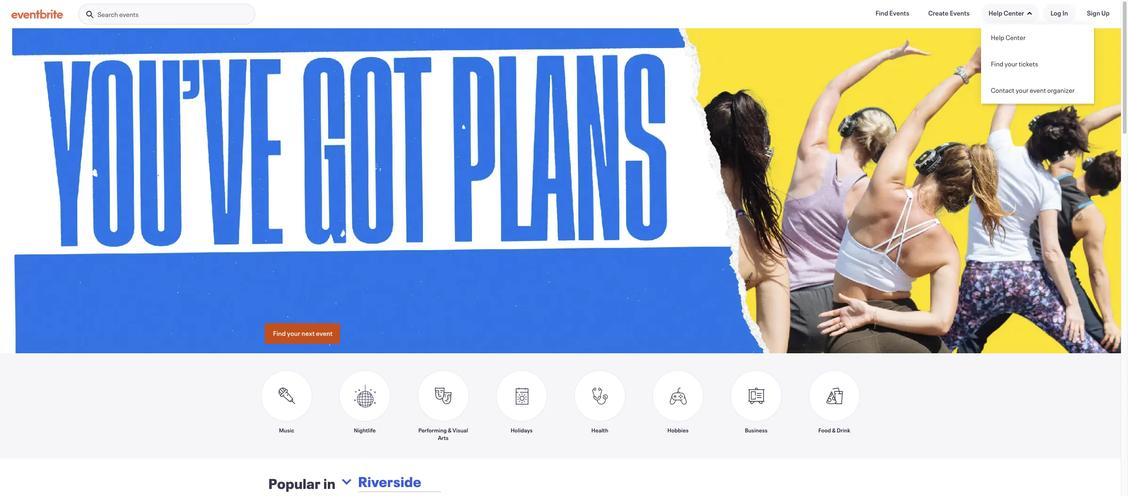 Task type: describe. For each thing, give the bounding box(es) containing it.
sign
[[1087, 8, 1100, 17]]

help inside the submenu element
[[991, 33, 1005, 42]]

create events
[[928, 8, 970, 17]]

0 vertical spatial help center
[[989, 8, 1024, 17]]

create events link
[[921, 4, 977, 23]]

holidays
[[511, 426, 533, 434]]

food & drink link
[[809, 370, 860, 442]]

health
[[591, 426, 608, 434]]

homepage header image
[[0, 28, 1128, 353]]

& for performing
[[448, 426, 452, 434]]

search events button
[[78, 4, 255, 25]]

events
[[119, 10, 139, 19]]

holidays link
[[496, 370, 547, 442]]

events for create events
[[950, 8, 970, 17]]

find events
[[876, 8, 910, 17]]

nightlife link
[[339, 370, 391, 442]]

organizer
[[1047, 86, 1075, 95]]

contact
[[991, 86, 1015, 95]]

search
[[98, 10, 118, 19]]

events for find events
[[890, 8, 910, 17]]

center inside the submenu element
[[1006, 33, 1026, 42]]

in
[[324, 474, 336, 493]]

find your next event
[[273, 329, 333, 338]]

in
[[1063, 8, 1068, 17]]

create
[[928, 8, 949, 17]]

up
[[1102, 8, 1110, 17]]

0 vertical spatial help
[[989, 8, 1003, 17]]

next
[[301, 329, 315, 338]]

hobbies
[[668, 426, 689, 434]]

food & drink
[[819, 426, 851, 434]]

your for tickets
[[1005, 59, 1018, 68]]

performing
[[418, 426, 447, 434]]

submenu element
[[981, 24, 1094, 104]]

help center inside the submenu element
[[991, 33, 1026, 42]]

find your tickets link
[[981, 51, 1094, 77]]



Task type: vqa. For each thing, say whether or not it's contained in the screenshot.
the "progressbar" IMAGE
no



Task type: locate. For each thing, give the bounding box(es) containing it.
find for find events
[[876, 8, 888, 17]]

help center
[[989, 8, 1024, 17], [991, 33, 1026, 42]]

1 vertical spatial help
[[991, 33, 1005, 42]]

help right create events
[[989, 8, 1003, 17]]

hobbies link
[[652, 370, 704, 442]]

help center up help center link
[[989, 8, 1024, 17]]

1 & from the left
[[448, 426, 452, 434]]

0 vertical spatial find
[[876, 8, 888, 17]]

music link
[[261, 370, 312, 442]]

0 horizontal spatial find
[[273, 329, 286, 338]]

events
[[890, 8, 910, 17], [950, 8, 970, 17]]

food
[[819, 426, 831, 434]]

find for find your tickets
[[991, 59, 1004, 68]]

event left "organizer"
[[1030, 86, 1046, 95]]

popular in
[[269, 474, 336, 493]]

help center up find your tickets at the right of the page
[[991, 33, 1026, 42]]

log in link
[[1043, 4, 1076, 23]]

your left tickets
[[1005, 59, 1018, 68]]

health link
[[574, 370, 626, 442]]

find your tickets
[[991, 59, 1038, 68]]

2 vertical spatial your
[[287, 329, 300, 338]]

0 vertical spatial event
[[1030, 86, 1046, 95]]

search events
[[98, 10, 139, 19]]

1 vertical spatial find
[[991, 59, 1004, 68]]

visual
[[453, 426, 468, 434]]

center
[[1004, 8, 1024, 17], [1006, 33, 1026, 42]]

1 horizontal spatial event
[[1030, 86, 1046, 95]]

your left the next on the bottom left of page
[[287, 329, 300, 338]]

&
[[448, 426, 452, 434], [832, 426, 836, 434]]

performing & visual arts link
[[417, 370, 469, 442]]

1 vertical spatial help center
[[991, 33, 1026, 42]]

event right the next on the bottom left of page
[[316, 329, 333, 338]]

event
[[1030, 86, 1046, 95], [316, 329, 333, 338]]

event inside the submenu element
[[1030, 86, 1046, 95]]

0 horizontal spatial events
[[890, 8, 910, 17]]

1 vertical spatial center
[[1006, 33, 1026, 42]]

find events link
[[868, 4, 917, 23]]

& for food
[[832, 426, 836, 434]]

find for find your next event
[[273, 329, 286, 338]]

log
[[1051, 8, 1061, 17]]

0 horizontal spatial event
[[316, 329, 333, 338]]

drink
[[837, 426, 851, 434]]

find inside the submenu element
[[991, 59, 1004, 68]]

0 horizontal spatial &
[[448, 426, 452, 434]]

events right create
[[950, 8, 970, 17]]

0 vertical spatial your
[[1005, 59, 1018, 68]]

2 & from the left
[[832, 426, 836, 434]]

1 horizontal spatial find
[[876, 8, 888, 17]]

tickets
[[1019, 59, 1038, 68]]

events inside "link"
[[890, 8, 910, 17]]

find inside "link"
[[876, 8, 888, 17]]

sign up
[[1087, 8, 1110, 17]]

1 horizontal spatial &
[[832, 426, 836, 434]]

help center link
[[981, 24, 1094, 51]]

log in
[[1051, 8, 1068, 17]]

& right food
[[832, 426, 836, 434]]

music
[[279, 426, 294, 434]]

your right the contact
[[1016, 86, 1029, 95]]

contact your event organizer link
[[981, 77, 1094, 104]]

2 events from the left
[[950, 8, 970, 17]]

contact your event organizer
[[991, 86, 1075, 95]]

find
[[876, 8, 888, 17], [991, 59, 1004, 68], [273, 329, 286, 338]]

business link
[[731, 370, 782, 442]]

2 horizontal spatial find
[[991, 59, 1004, 68]]

1 vertical spatial event
[[316, 329, 333, 338]]

business
[[745, 426, 768, 434]]

arts
[[438, 434, 449, 442]]

center up find your tickets at the right of the page
[[1006, 33, 1026, 42]]

& inside performing & visual arts
[[448, 426, 452, 434]]

sign up link
[[1080, 4, 1117, 23]]

0 vertical spatial center
[[1004, 8, 1024, 17]]

2 vertical spatial find
[[273, 329, 286, 338]]

help
[[989, 8, 1003, 17], [991, 33, 1005, 42]]

find your next event link
[[265, 323, 340, 344]]

1 events from the left
[[890, 8, 910, 17]]

performing & visual arts
[[418, 426, 468, 442]]

None text field
[[355, 467, 529, 496]]

your for next
[[287, 329, 300, 338]]

eventbrite image
[[11, 9, 63, 19]]

popular
[[269, 474, 321, 493]]

events left create
[[890, 8, 910, 17]]

1 vertical spatial your
[[1016, 86, 1029, 95]]

center up help center link
[[1004, 8, 1024, 17]]

your for event
[[1016, 86, 1029, 95]]

& left visual
[[448, 426, 452, 434]]

help up find your tickets at the right of the page
[[991, 33, 1005, 42]]

your
[[1005, 59, 1018, 68], [1016, 86, 1029, 95], [287, 329, 300, 338]]

nightlife
[[354, 426, 376, 434]]

1 horizontal spatial events
[[950, 8, 970, 17]]



